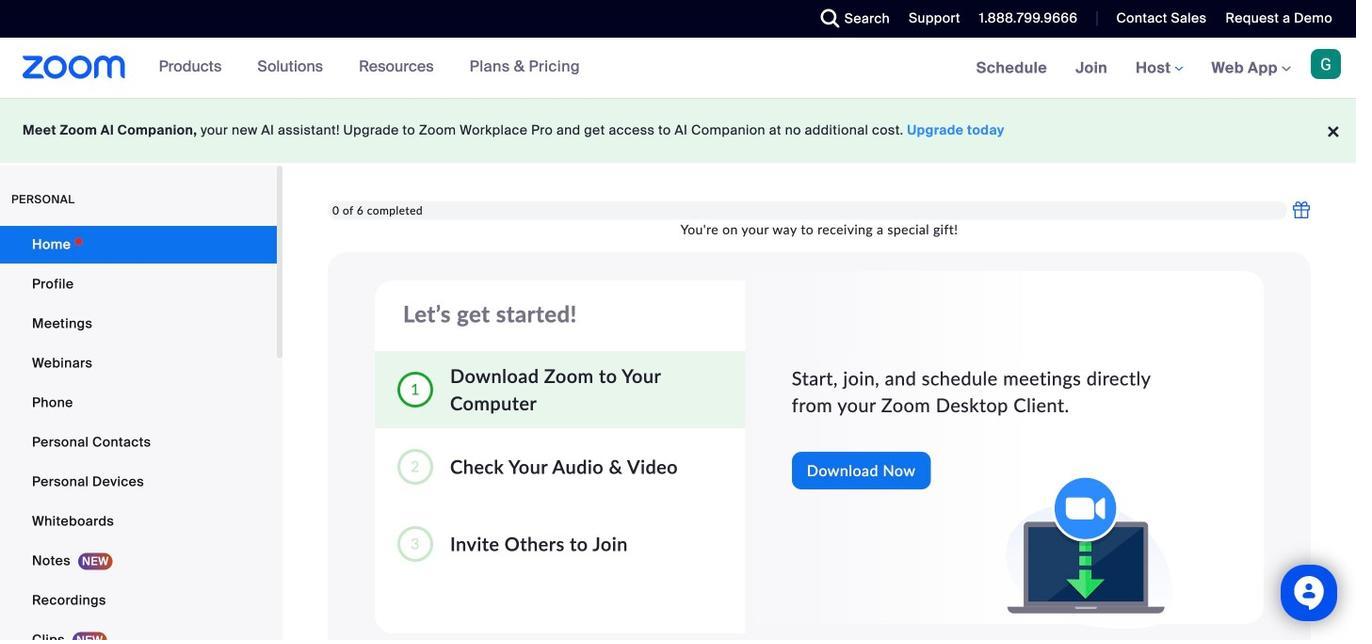 Task type: vqa. For each thing, say whether or not it's contained in the screenshot.
MEETINGS navigation
yes



Task type: locate. For each thing, give the bounding box(es) containing it.
profile picture image
[[1311, 49, 1341, 79]]

banner
[[0, 38, 1356, 99]]

footer
[[0, 98, 1356, 163]]



Task type: describe. For each thing, give the bounding box(es) containing it.
zoom logo image
[[23, 56, 126, 79]]

personal menu menu
[[0, 226, 277, 640]]

product information navigation
[[145, 38, 594, 98]]

meetings navigation
[[962, 38, 1356, 99]]



